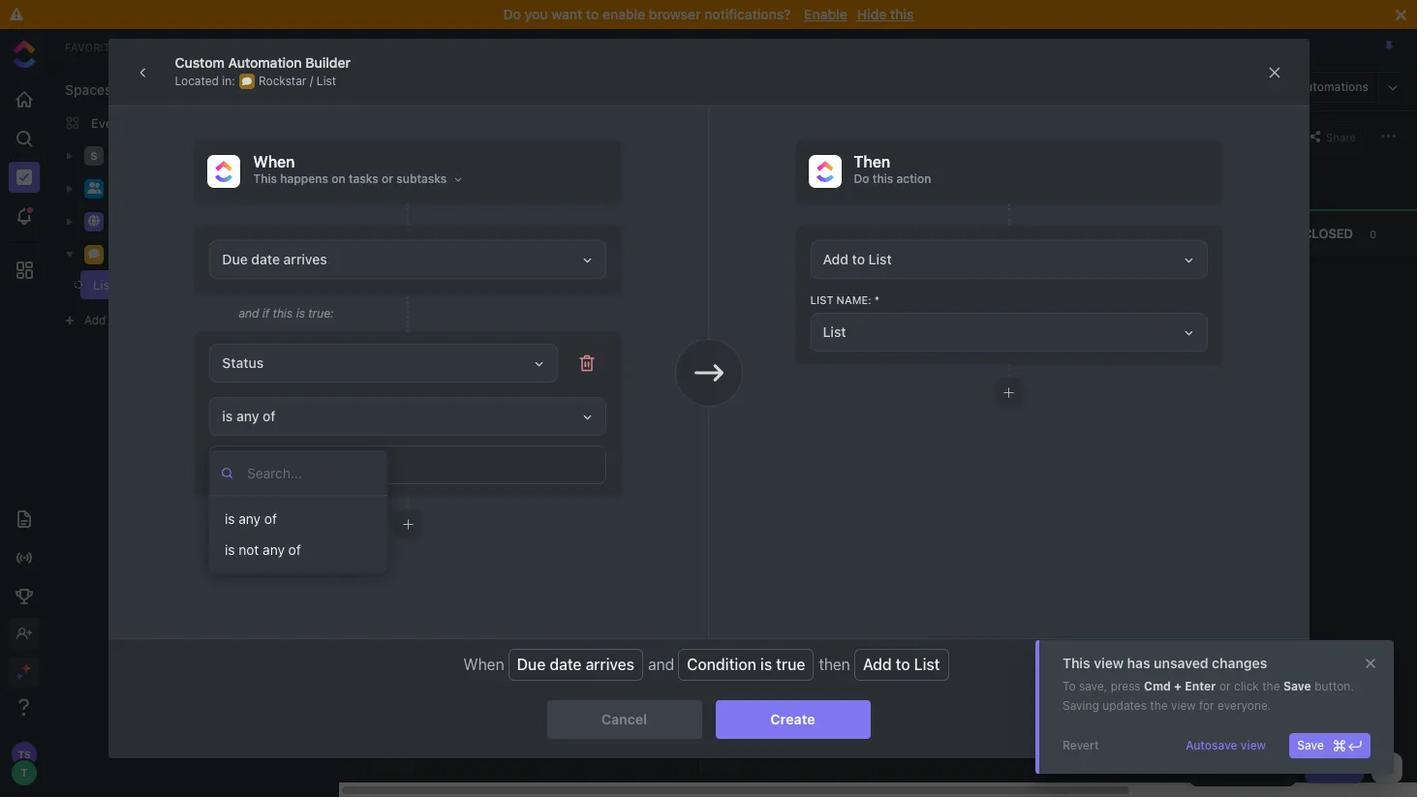 Task type: locate. For each thing, give the bounding box(es) containing it.
list link down rockstar
[[75, 270, 294, 299]]

observatory
[[112, 213, 187, 229]]

+ left subtask
[[449, 374, 456, 386]]

1 horizontal spatial e
[[712, 367, 729, 375]]

view down everyone.
[[1241, 738, 1266, 753]]

do left you
[[503, 6, 521, 22]]

hide
[[857, 6, 887, 22]]

list down comment image
[[93, 277, 114, 293]]

this down then
[[873, 171, 893, 186]]

this
[[1063, 655, 1090, 671]]

0 horizontal spatial view
[[1094, 655, 1124, 671]]

any inside dropdown button
[[236, 408, 259, 424]]

0 vertical spatial any
[[236, 408, 259, 424]]

this right hide
[[890, 6, 914, 22]]

save inside button
[[1297, 738, 1324, 753]]

space up "team"
[[112, 147, 150, 163]]

Search tasks... text field
[[394, 123, 555, 150]]

p up d
[[712, 349, 729, 358]]

0 vertical spatial add
[[84, 313, 106, 327]]

of up is not any of
[[264, 510, 277, 527]]

add left subtask
[[459, 374, 482, 386]]

then
[[854, 153, 890, 170]]

do
[[503, 6, 521, 22], [854, 171, 869, 186]]

1 vertical spatial save
[[1297, 738, 1324, 753]]

0 vertical spatial this
[[890, 6, 914, 22]]

0 vertical spatial of
[[263, 408, 276, 424]]

1 horizontal spatial the
[[1262, 679, 1280, 694]]

is
[[222, 408, 233, 424], [225, 510, 235, 527], [225, 541, 235, 558], [760, 656, 772, 674]]

2 horizontal spatial view
[[1241, 738, 1266, 753]]

1 horizontal spatial +
[[1174, 679, 1182, 694]]

list link right favorites
[[138, 38, 178, 53]]

true
[[776, 656, 805, 674]]

rockstar
[[112, 246, 165, 262]]

0 right blocked
[[850, 227, 857, 240]]

save left button.
[[1283, 679, 1311, 694]]

1 vertical spatial do
[[854, 171, 869, 186]]

any right not
[[263, 541, 285, 558]]

add right then
[[863, 656, 892, 674]]

1 vertical spatial when
[[463, 656, 504, 674]]

view inside button
[[1241, 738, 1266, 753]]

0
[[850, 227, 857, 240], [1090, 227, 1097, 240], [1370, 227, 1377, 240], [387, 342, 400, 350]]

automations button
[[1288, 73, 1378, 102]]

condition
[[687, 656, 756, 674]]

any up not
[[239, 510, 261, 527]]

add space
[[84, 313, 143, 327]]

search
[[394, 128, 432, 143]]

0 horizontal spatial when
[[253, 153, 295, 170]]

0 vertical spatial do
[[503, 6, 521, 22]]

add to list
[[863, 656, 940, 674]]

space up observatory
[[148, 180, 185, 196]]

unsaved
[[1154, 655, 1209, 671]]

view left for
[[1171, 698, 1196, 713]]

cancel
[[601, 711, 647, 728]]

+
[[449, 374, 456, 386], [1174, 679, 1182, 694]]

when left the due
[[463, 656, 504, 674]]

space link
[[112, 140, 314, 171]]

1 vertical spatial is any of
[[225, 510, 277, 527]]

0 right redo
[[1090, 227, 1097, 240]]

sorting
[[363, 170, 403, 185]]

2 horizontal spatial add
[[863, 656, 892, 674]]

e
[[387, 311, 400, 318], [712, 367, 729, 375]]

do down then
[[854, 171, 869, 186]]

cancel button
[[547, 700, 702, 739]]

0 horizontal spatial do
[[503, 6, 521, 22]]

space down rockstar
[[109, 313, 143, 327]]

2 vertical spatial space
[[109, 313, 143, 327]]

due date arrives
[[517, 656, 635, 674]]

view for this
[[1094, 655, 1124, 671]]

view up save,
[[1094, 655, 1124, 671]]

favorites
[[65, 40, 124, 53]]

1 vertical spatial e
[[712, 367, 729, 375]]

l down o on the right top of the page
[[712, 332, 729, 340]]

time estimate
[[439, 171, 511, 184]]

1 vertical spatial space
[[148, 180, 185, 196]]

observatory link
[[112, 206, 314, 237]]

add for add space
[[84, 313, 106, 327]]

l
[[712, 325, 729, 332], [712, 332, 729, 340]]

save down button.
[[1297, 738, 1324, 753]]

is any of button
[[210, 397, 606, 436]]

add
[[84, 313, 106, 327], [459, 374, 482, 386], [863, 656, 892, 674]]

1 horizontal spatial do
[[854, 171, 869, 186]]

0 horizontal spatial +
[[449, 374, 456, 386]]

team space
[[112, 180, 185, 196]]

0 horizontal spatial e
[[387, 311, 400, 318]]

is any of up not
[[225, 510, 277, 527]]

is not any of button
[[217, 535, 380, 566]]

this view has unsaved changes to save, press cmd + enter or click the save button. saving updates the view for everyone.
[[1063, 655, 1354, 713]]

of down is any of button
[[288, 541, 301, 558]]

blocked
[[774, 225, 833, 241]]

want
[[551, 6, 582, 22]]

add for add to list
[[863, 656, 892, 674]]

you
[[525, 6, 548, 22]]

0 vertical spatial when
[[253, 153, 295, 170]]

is inside dropdown button
[[222, 408, 233, 424]]

1 vertical spatial add
[[459, 374, 482, 386]]

c
[[712, 305, 729, 314]]

to right then
[[896, 656, 910, 674]]

1 horizontal spatial when
[[463, 656, 504, 674]]

saving
[[1063, 698, 1099, 713]]

0 vertical spatial is any of
[[222, 408, 276, 424]]

changes
[[1212, 655, 1267, 671]]

0 vertical spatial view
[[1094, 655, 1124, 671]]

rockstar link
[[112, 239, 314, 270]]

the down "cmd"
[[1150, 698, 1168, 713]]

1 vertical spatial to
[[896, 656, 910, 674]]

2
[[307, 278, 314, 291]]

enable
[[804, 6, 847, 22]]

of
[[263, 408, 276, 424], [264, 510, 277, 527], [288, 541, 301, 558]]

1 vertical spatial this
[[873, 171, 893, 186]]

spaces link
[[49, 81, 112, 98]]

1 vertical spatial +
[[1174, 679, 1182, 694]]

any up search... text field
[[236, 408, 259, 424]]

this inside then do this action
[[873, 171, 893, 186]]

1 vertical spatial the
[[1150, 698, 1168, 713]]

list left name:
[[810, 294, 834, 306]]

2 l from the top
[[712, 332, 729, 340]]

l up a
[[712, 325, 729, 332]]

e down a
[[712, 367, 729, 375]]

list name: *
[[810, 294, 880, 306]]

comment image
[[88, 248, 100, 260]]

0 right closed
[[1370, 227, 1377, 240]]

the right click
[[1262, 679, 1280, 694]]

2 vertical spatial view
[[1241, 738, 1266, 753]]

clickup image
[[215, 161, 233, 182]]

space for add space
[[109, 313, 143, 327]]

0 for redo
[[1090, 227, 1097, 240]]

enable
[[603, 6, 645, 22]]

when right clickup image
[[253, 153, 295, 170]]

create button
[[715, 700, 870, 739]]

add down comment image
[[84, 313, 106, 327]]

1 l from the top
[[712, 325, 729, 332]]

list right then
[[914, 656, 940, 674]]

0 horizontal spatial the
[[1150, 698, 1168, 713]]

save,
[[1079, 679, 1107, 694]]

0 vertical spatial save
[[1283, 679, 1311, 694]]

then do this action
[[854, 153, 931, 186]]

1 horizontal spatial p
[[712, 349, 729, 358]]

to
[[586, 6, 599, 22], [896, 656, 910, 674]]

0 vertical spatial space
[[112, 147, 150, 163]]

a
[[712, 340, 729, 349]]

0 horizontal spatial p
[[387, 304, 400, 311]]

browser
[[649, 6, 701, 22]]

any
[[236, 408, 259, 424], [239, 510, 261, 527], [263, 541, 285, 558]]

0 down n
[[387, 342, 400, 350]]

clickup image
[[816, 161, 834, 182]]

space
[[112, 147, 150, 163], [148, 180, 185, 196], [109, 313, 143, 327]]

action
[[897, 171, 931, 186]]

tasks...
[[436, 128, 475, 143]]

0 vertical spatial list link
[[138, 38, 178, 53]]

to right want
[[586, 6, 599, 22]]

0 horizontal spatial to
[[586, 6, 599, 22]]

search tasks...
[[394, 128, 475, 143]]

1 horizontal spatial add
[[459, 374, 482, 386]]

+ right "cmd"
[[1174, 679, 1182, 694]]

is any of up search... text field
[[222, 408, 276, 424]]

0 for o p e n
[[387, 342, 400, 350]]

this
[[890, 6, 914, 22], [873, 171, 893, 186]]

0 vertical spatial the
[[1262, 679, 1280, 694]]

0 horizontal spatial add
[[84, 313, 106, 327]]

1 vertical spatial view
[[1171, 698, 1196, 713]]

e down o
[[387, 311, 400, 318]]

2 vertical spatial of
[[288, 541, 301, 558]]

of up search... text field
[[263, 408, 276, 424]]

2 vertical spatial add
[[863, 656, 892, 674]]

the
[[1262, 679, 1280, 694], [1150, 698, 1168, 713]]

p
[[387, 304, 400, 311], [712, 349, 729, 358]]

p up n
[[387, 304, 400, 311]]



Task type: describe. For each thing, give the bounding box(es) containing it.
sorting by
[[363, 170, 419, 185]]

date
[[550, 656, 582, 674]]

+ add subtask
[[449, 374, 534, 386]]

share
[[1326, 130, 1356, 143]]

n
[[387, 318, 400, 326]]

then
[[819, 656, 850, 674]]

is any of button
[[217, 504, 380, 535]]

automations
[[1298, 79, 1369, 94]]

0 for blocked
[[850, 227, 857, 240]]

is any of inside dropdown button
[[222, 408, 276, 424]]

Search... text field
[[247, 458, 378, 487]]

arrives
[[586, 656, 635, 674]]

1 vertical spatial list link
[[75, 270, 294, 299]]

autosave view button
[[1178, 733, 1274, 758]]

0 vertical spatial e
[[387, 311, 400, 318]]

not
[[239, 541, 259, 558]]

d
[[712, 375, 729, 385]]

user group image
[[87, 182, 101, 194]]

everything
[[91, 115, 155, 130]]

updates
[[1103, 698, 1147, 713]]

autosave view
[[1186, 738, 1266, 753]]

1
[[521, 227, 527, 240]]

spaces
[[65, 81, 112, 98]]

0 vertical spatial to
[[586, 6, 599, 22]]

1 vertical spatial any
[[239, 510, 261, 527]]

me
[[1186, 130, 1202, 143]]

view for autosave
[[1241, 738, 1266, 753]]

name:
[[837, 294, 872, 306]]

by
[[406, 170, 419, 185]]

2 vertical spatial any
[[263, 541, 285, 558]]

1 vertical spatial p
[[712, 349, 729, 358]]

enter
[[1185, 679, 1216, 694]]

notifications?
[[704, 6, 791, 22]]

me button
[[1166, 124, 1210, 148]]

s
[[712, 358, 729, 367]]

do inside then do this action
[[854, 171, 869, 186]]

of inside dropdown button
[[263, 408, 276, 424]]

is not any of
[[225, 541, 301, 558]]

task
[[1330, 760, 1356, 775]]

c o l l a p s e d
[[712, 305, 729, 385]]

do you want to enable browser notifications? enable hide this
[[503, 6, 914, 22]]

everything link
[[49, 108, 338, 139]]

save button
[[1290, 733, 1371, 758]]

due
[[517, 656, 546, 674]]

cmd
[[1144, 679, 1171, 694]]

team
[[112, 180, 145, 196]]

globe image
[[88, 215, 100, 227]]

closed
[[1303, 225, 1353, 241]]

0 vertical spatial +
[[449, 374, 456, 386]]

1 horizontal spatial view
[[1171, 698, 1196, 713]]

and
[[648, 656, 674, 674]]

1 vertical spatial of
[[264, 510, 277, 527]]

for
[[1199, 698, 1214, 713]]

revert button
[[1055, 733, 1107, 758]]

share button
[[1304, 124, 1362, 148]]

press
[[1111, 679, 1141, 694]]

1 horizontal spatial to
[[896, 656, 910, 674]]

save inside this view has unsaved changes to save, press cmd + enter or click the save button. saving updates the view for everyone.
[[1283, 679, 1311, 694]]

to
[[1063, 679, 1076, 694]]

list right favorites
[[148, 38, 168, 53]]

o p e n
[[387, 295, 400, 326]]

time
[[439, 171, 464, 184]]

button.
[[1315, 679, 1354, 694]]

pending
[[448, 225, 504, 241]]

team space link
[[112, 173, 314, 204]]

*
[[874, 294, 880, 306]]

list right o
[[448, 287, 464, 298]]

estimate
[[467, 171, 511, 184]]

0 for closed
[[1370, 227, 1377, 240]]

or
[[1219, 679, 1231, 694]]

autosave
[[1186, 738, 1238, 753]]

is any of inside button
[[225, 510, 277, 527]]

o
[[712, 314, 729, 325]]

condition is true
[[687, 656, 805, 674]]

create
[[771, 711, 815, 728]]

everyone.
[[1218, 698, 1271, 713]]

click
[[1234, 679, 1259, 694]]

subtask
[[485, 374, 534, 386]]

o
[[387, 295, 400, 304]]

+ inside this view has unsaved changes to save, press cmd + enter or click the save button. saving updates the view for everyone.
[[1174, 679, 1182, 694]]

revert
[[1063, 738, 1099, 753]]

space for team space
[[148, 180, 185, 196]]

has
[[1127, 655, 1150, 671]]

redo
[[1038, 225, 1073, 241]]

0 vertical spatial p
[[387, 304, 400, 311]]



Task type: vqa. For each thing, say whether or not it's contained in the screenshot.


